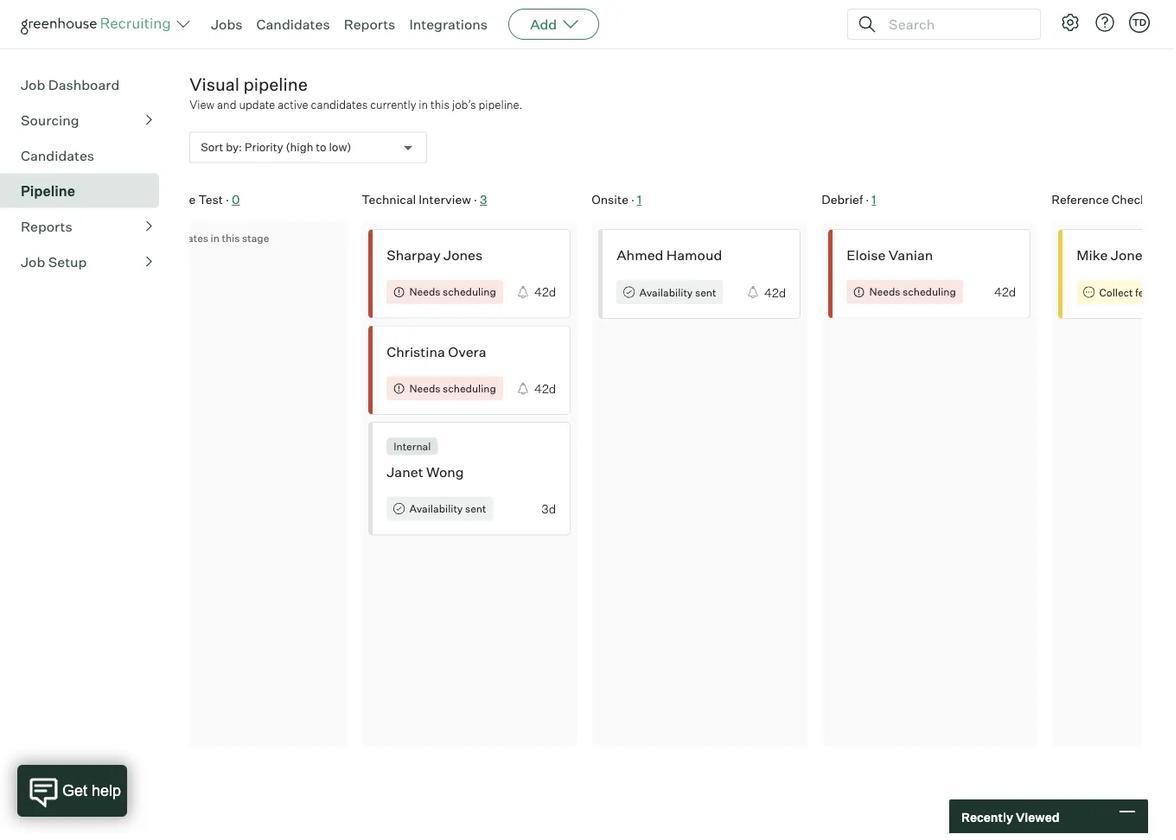 Task type: vqa. For each thing, say whether or not it's contained in the screenshot.
XYChart Image for accepted
no



Task type: describe. For each thing, give the bounding box(es) containing it.
candidates inside visual pipeline view and update active candidates currently in this job's pipeline.
[[311, 98, 368, 112]]

0 vertical spatial reports
[[344, 16, 396, 33]]

active
[[278, 98, 309, 112]]

debrief · 1
[[822, 192, 877, 207]]

visual pipeline view and update active candidates currently in this job's pipeline.
[[190, 74, 523, 112]]

jobs link
[[211, 16, 243, 33]]

stage
[[242, 232, 269, 245]]

needs for christina
[[410, 382, 441, 395]]

janet
[[387, 463, 423, 481]]

job dashboard
[[21, 76, 120, 94]]

0 horizontal spatial candidates
[[21, 147, 94, 165]]

greenhouse recruiting image
[[21, 14, 176, 35]]

3d
[[542, 502, 556, 517]]

1 · from the left
[[226, 192, 229, 207]]

jobs
[[211, 16, 243, 33]]

internal
[[394, 440, 431, 453]]

by:
[[226, 141, 242, 155]]

4 · from the left
[[866, 192, 870, 207]]

interview
[[419, 192, 471, 207]]

pipeline link
[[21, 181, 152, 202]]

low)
[[329, 141, 352, 155]]

mike
[[1077, 247, 1108, 264]]

sort by: priority (high to low)
[[201, 141, 352, 155]]

job setup
[[21, 254, 87, 271]]

needs for eloise
[[870, 286, 901, 299]]

td
[[1133, 16, 1147, 28]]

job's
[[452, 98, 476, 112]]

in inside visual pipeline view and update active candidates currently in this job's pipeline.
[[419, 98, 428, 112]]

1 vertical spatial sent
[[465, 503, 487, 516]]

0 horizontal spatial reports link
[[21, 216, 152, 237]]

priority
[[245, 141, 283, 155]]

eloise vanian
[[847, 247, 934, 264]]

check
[[1112, 192, 1148, 207]]

wong
[[426, 463, 464, 481]]

visual
[[190, 74, 240, 95]]

0 horizontal spatial candidates link
[[21, 145, 152, 166]]

scheduling for vanian
[[903, 286, 957, 299]]

(high
[[286, 141, 314, 155]]

debrief
[[822, 192, 864, 207]]

sharpay
[[387, 247, 441, 264]]

0 horizontal spatial reports
[[21, 218, 72, 235]]

update
[[239, 98, 275, 112]]

scheduling for overa
[[443, 382, 496, 395]]

3
[[480, 192, 487, 207]]

42d for sharpay jones
[[534, 285, 556, 300]]

recently
[[962, 810, 1014, 825]]

1 horizontal spatial candidates link
[[256, 16, 330, 33]]

eloise
[[847, 247, 886, 264]]

reference check link
[[1052, 191, 1161, 209]]

vanian
[[889, 247, 934, 264]]

job dashboard link
[[21, 75, 152, 95]]

technical
[[362, 192, 416, 207]]

scheduling for jones
[[443, 286, 496, 299]]

add
[[530, 16, 557, 33]]

reference
[[1052, 192, 1110, 207]]

dashboard
[[48, 76, 120, 94]]

1 horizontal spatial availability sent
[[640, 286, 717, 299]]

sharpay jones
[[387, 247, 483, 264]]

sourcing
[[21, 112, 79, 129]]

to
[[316, 141, 327, 155]]

2 · from the left
[[474, 192, 477, 207]]

1 horizontal spatial sent
[[695, 286, 717, 299]]



Task type: locate. For each thing, give the bounding box(es) containing it.
reports link up job setup link
[[21, 216, 152, 237]]

test
[[198, 192, 223, 207]]

no
[[139, 232, 153, 245]]

1 vertical spatial reports link
[[21, 216, 152, 237]]

overa
[[448, 343, 487, 360]]

candidates down sourcing
[[21, 147, 94, 165]]

0 horizontal spatial candidates
[[155, 232, 208, 245]]

candidates link down sourcing link
[[21, 145, 152, 166]]

candidates right no
[[155, 232, 208, 245]]

needs scheduling down sharpay jones
[[410, 286, 496, 299]]

sourcing link
[[21, 110, 152, 131]]

this
[[431, 98, 450, 112], [222, 232, 240, 245]]

1 vertical spatial reports
[[21, 218, 72, 235]]

candidates up pipeline
[[256, 16, 330, 33]]

1
[[638, 192, 642, 207], [872, 192, 877, 207]]

technical interview · 3
[[362, 192, 487, 207]]

candidates link up pipeline
[[256, 16, 330, 33]]

pipeline.
[[479, 98, 523, 112]]

in
[[419, 98, 428, 112], [211, 232, 220, 245]]

0 horizontal spatial in
[[211, 232, 220, 245]]

0 vertical spatial this
[[431, 98, 450, 112]]

sent down hamoud
[[695, 286, 717, 299]]

this left 'job's'
[[431, 98, 450, 112]]

reports link up visual pipeline view and update active candidates currently in this job's pipeline.
[[344, 16, 396, 33]]

0 vertical spatial in
[[419, 98, 428, 112]]

1 jones from the left
[[444, 247, 483, 264]]

0 vertical spatial candidates
[[256, 16, 330, 33]]

reports down pipeline
[[21, 218, 72, 235]]

jones right sharpay
[[444, 247, 483, 264]]

needs
[[410, 286, 441, 299], [870, 286, 901, 299], [410, 382, 441, 395]]

pipeline
[[21, 183, 75, 200]]

needs scheduling for vanian
[[870, 286, 957, 299]]

1 right debrief
[[872, 192, 877, 207]]

and
[[217, 98, 237, 112]]

0 horizontal spatial sent
[[465, 503, 487, 516]]

job up sourcing
[[21, 76, 45, 94]]

1 1 from the left
[[638, 192, 642, 207]]

1 horizontal spatial 1
[[872, 192, 877, 207]]

needs down christina
[[410, 382, 441, 395]]

availability sent down ahmed hamoud
[[640, 286, 717, 299]]

jones for mike jones
[[1111, 247, 1150, 264]]

1 vertical spatial availability sent
[[410, 503, 487, 516]]

scheduling
[[443, 286, 496, 299], [903, 286, 957, 299], [443, 382, 496, 395]]

needs scheduling down vanian
[[870, 286, 957, 299]]

1 vertical spatial in
[[211, 232, 220, 245]]

1 horizontal spatial candidates
[[311, 98, 368, 112]]

job for job dashboard
[[21, 76, 45, 94]]

currently
[[370, 98, 417, 112]]

1 horizontal spatial this
[[431, 98, 450, 112]]

0 vertical spatial availability
[[640, 286, 693, 299]]

janet wong
[[387, 463, 464, 481]]

needs down the eloise vanian
[[870, 286, 901, 299]]

availability down wong
[[410, 503, 463, 516]]

42d for christina overa
[[534, 381, 556, 396]]

0 vertical spatial availability sent
[[640, 286, 717, 299]]

recently viewed
[[962, 810, 1060, 825]]

3 · from the left
[[631, 192, 635, 207]]

0 horizontal spatial jones
[[444, 247, 483, 264]]

in right currently
[[419, 98, 428, 112]]

0 vertical spatial sent
[[695, 286, 717, 299]]

td button
[[1126, 9, 1154, 36]]

· left 0 at the top left of page
[[226, 192, 229, 207]]

this left stage
[[222, 232, 240, 245]]

scheduling down vanian
[[903, 286, 957, 299]]

job
[[21, 76, 45, 94], [21, 254, 45, 271]]

1 horizontal spatial in
[[419, 98, 428, 112]]

integrations
[[409, 16, 488, 33]]

home
[[162, 192, 196, 207]]

take home test · 0
[[132, 192, 240, 207]]

2 jones from the left
[[1111, 247, 1150, 264]]

integrations link
[[409, 16, 488, 33]]

availability sent
[[640, 286, 717, 299], [410, 503, 487, 516]]

0 horizontal spatial 1
[[638, 192, 642, 207]]

1 vertical spatial candidates
[[21, 147, 94, 165]]

job setup link
[[21, 252, 152, 273]]

1 job from the top
[[21, 76, 45, 94]]

job left setup at the top left of the page
[[21, 254, 45, 271]]

candidates
[[256, 16, 330, 33], [21, 147, 94, 165]]

in down the "test"
[[211, 232, 220, 245]]

reference check
[[1052, 192, 1148, 207]]

reports up visual pipeline view and update active candidates currently in this job's pipeline.
[[344, 16, 396, 33]]

configure image
[[1061, 12, 1081, 33]]

onsite
[[592, 192, 629, 207]]

1 horizontal spatial reports link
[[344, 16, 396, 33]]

job inside job setup link
[[21, 254, 45, 271]]

jones
[[444, 247, 483, 264], [1111, 247, 1150, 264]]

availability
[[640, 286, 693, 299], [410, 503, 463, 516]]

hamoud
[[667, 247, 723, 264]]

ahmed
[[617, 247, 664, 264]]

reports
[[344, 16, 396, 33], [21, 218, 72, 235]]

(50)
[[21, 31, 46, 46]]

needs scheduling
[[410, 286, 496, 299], [870, 286, 957, 299], [410, 382, 496, 395]]

candidates up low)
[[311, 98, 368, 112]]

1 right onsite
[[638, 192, 642, 207]]

take
[[132, 192, 159, 207]]

0 horizontal spatial availability sent
[[410, 503, 487, 516]]

· left 3
[[474, 192, 477, 207]]

no candidates in this stage
[[139, 232, 269, 245]]

collect
[[1100, 286, 1134, 299]]

jones up collect feedbac
[[1111, 247, 1150, 264]]

pipeline
[[243, 74, 308, 95]]

· right debrief
[[866, 192, 870, 207]]

sort
[[201, 141, 224, 155]]

1 vertical spatial this
[[222, 232, 240, 245]]

42d for ahmed hamoud
[[765, 285, 787, 300]]

scheduling down overa
[[443, 382, 496, 395]]

1 horizontal spatial jones
[[1111, 247, 1150, 264]]

0 vertical spatial reports link
[[344, 16, 396, 33]]

job for job setup
[[21, 254, 45, 271]]

1 horizontal spatial reports
[[344, 16, 396, 33]]

0 vertical spatial candidates
[[311, 98, 368, 112]]

christina
[[387, 343, 445, 360]]

0 horizontal spatial this
[[222, 232, 240, 245]]

td button
[[1130, 12, 1150, 33]]

needs scheduling for jones
[[410, 286, 496, 299]]

availability down ahmed hamoud
[[640, 286, 693, 299]]

christina overa
[[387, 343, 487, 360]]

needs scheduling for overa
[[410, 382, 496, 395]]

1 vertical spatial candidates link
[[21, 145, 152, 166]]

candidates link
[[256, 16, 330, 33], [21, 145, 152, 166]]

sent left 3d
[[465, 503, 487, 516]]

2 job from the top
[[21, 254, 45, 271]]

·
[[226, 192, 229, 207], [474, 192, 477, 207], [631, 192, 635, 207], [866, 192, 870, 207]]

collect feedbac
[[1100, 286, 1175, 299]]

0
[[232, 192, 240, 207]]

viewed
[[1016, 810, 1060, 825]]

Search text field
[[885, 12, 1025, 37]]

0 vertical spatial candidates link
[[256, 16, 330, 33]]

this inside visual pipeline view and update active candidates currently in this job's pipeline.
[[431, 98, 450, 112]]

1 vertical spatial job
[[21, 254, 45, 271]]

ahmed hamoud
[[617, 247, 723, 264]]

needs down sharpay jones
[[410, 286, 441, 299]]

sent
[[695, 286, 717, 299], [465, 503, 487, 516]]

feedbac
[[1136, 286, 1175, 299]]

view
[[190, 98, 215, 112]]

1 for ahmed
[[638, 192, 642, 207]]

onsite · 1
[[592, 192, 642, 207]]

setup
[[48, 254, 87, 271]]

2 1 from the left
[[872, 192, 877, 207]]

add button
[[509, 9, 600, 40]]

1 for eloise
[[872, 192, 877, 207]]

reports link
[[344, 16, 396, 33], [21, 216, 152, 237]]

0 horizontal spatial availability
[[410, 503, 463, 516]]

availability sent down wong
[[410, 503, 487, 516]]

42d
[[534, 285, 556, 300], [995, 285, 1017, 300], [765, 285, 787, 300], [534, 381, 556, 396]]

scheduling down sharpay jones
[[443, 286, 496, 299]]

needs for sharpay
[[410, 286, 441, 299]]

0 vertical spatial job
[[21, 76, 45, 94]]

needs scheduling down overa
[[410, 382, 496, 395]]

1 horizontal spatial availability
[[640, 286, 693, 299]]

1 vertical spatial availability
[[410, 503, 463, 516]]

1 horizontal spatial candidates
[[256, 16, 330, 33]]

· right onsite
[[631, 192, 635, 207]]

jones for sharpay jones
[[444, 247, 483, 264]]

1 vertical spatial candidates
[[155, 232, 208, 245]]

candidates
[[311, 98, 368, 112], [155, 232, 208, 245]]

mike jones
[[1077, 247, 1150, 264]]



